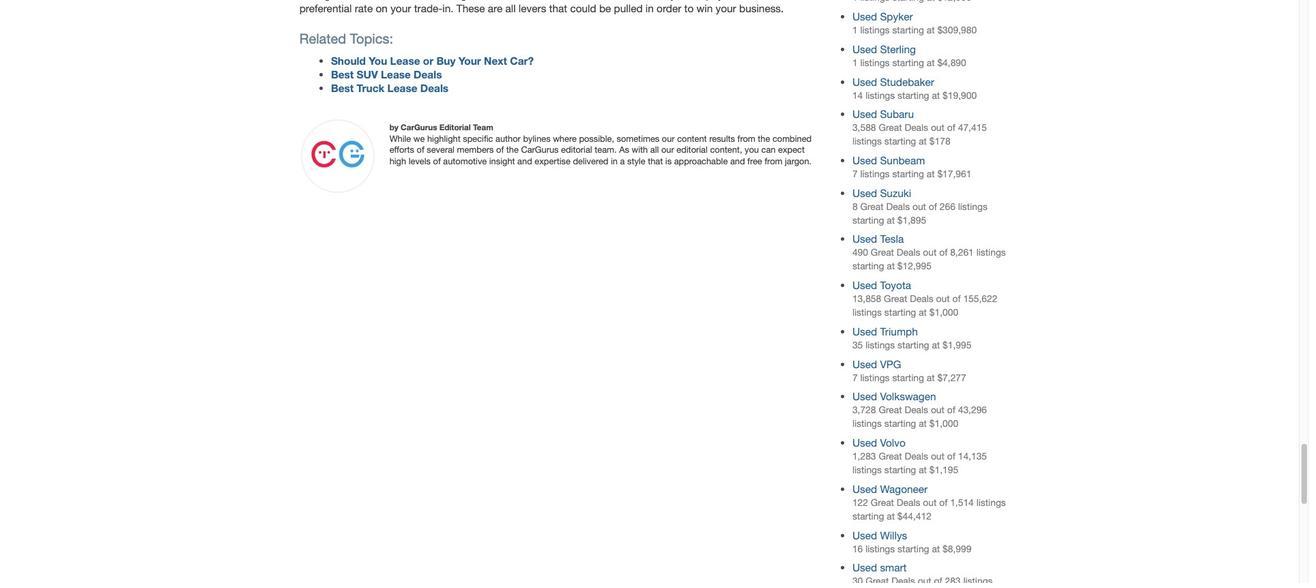 Task type: describe. For each thing, give the bounding box(es) containing it.
$19,900
[[943, 90, 977, 101]]

or
[[423, 54, 434, 67]]

great for suzuki
[[861, 201, 884, 212]]

used studebaker link
[[853, 75, 935, 88]]

used willys link
[[853, 530, 908, 542]]

of for used toyota
[[953, 294, 961, 305]]

members
[[457, 145, 494, 155]]

35
[[853, 340, 863, 351]]

used suzuki link
[[853, 187, 912, 199]]

used tesla
[[853, 233, 904, 245]]

at inside used triumph 35 listings starting at $1,995
[[932, 340, 940, 351]]

used for used toyota
[[853, 279, 877, 292]]

sunbeam
[[880, 154, 925, 167]]

suzuki
[[880, 187, 912, 199]]

by
[[390, 123, 399, 132]]

should
[[331, 54, 366, 67]]

tesla
[[880, 233, 904, 245]]

at inside used sterling 1 listings starting at $4,890
[[927, 57, 935, 68]]

used smart
[[853, 562, 907, 574]]

used for used wagoneer
[[853, 483, 877, 496]]

volvo
[[880, 437, 906, 449]]

$4,890
[[938, 57, 967, 68]]

bylines
[[523, 133, 551, 144]]

automotive
[[443, 156, 487, 167]]

of for used volvo
[[947, 451, 956, 462]]

delivered
[[573, 156, 609, 167]]

used spyker link
[[853, 10, 913, 23]]

best truck lease deals link
[[331, 82, 449, 94]]

team.
[[595, 145, 617, 155]]

free
[[748, 156, 762, 167]]

14,135
[[958, 451, 987, 462]]

listings inside 122 great deals out of 1,514 listings starting at
[[977, 498, 1006, 509]]

you
[[369, 54, 387, 67]]

0 vertical spatial lease
[[390, 54, 420, 67]]

triumph
[[880, 326, 918, 338]]

great for volkswagen
[[879, 405, 902, 416]]

$17,961
[[938, 169, 972, 180]]

0 vertical spatial cargurus
[[401, 123, 437, 132]]

in
[[611, 156, 618, 167]]

starting inside used vpg 7 listings starting at $7,277
[[893, 373, 924, 383]]

smart
[[880, 562, 907, 574]]

that
[[648, 156, 663, 167]]

1 vertical spatial lease
[[381, 68, 411, 80]]

1,514
[[950, 498, 974, 509]]

starting inside 13,858 great deals out of 155,622 listings starting at
[[885, 307, 916, 318]]

great for subaru
[[879, 122, 902, 133]]

deals for used volvo
[[905, 451, 929, 462]]

where
[[553, 133, 577, 144]]

insight
[[489, 156, 515, 167]]

great for wagoneer
[[871, 498, 894, 509]]

used smart link
[[853, 562, 907, 574]]

8 great deals out of 266 listings starting at
[[853, 201, 988, 226]]

used toyota
[[853, 279, 911, 292]]

used suzuki
[[853, 187, 912, 199]]

at inside 1,283 great deals out of 14,135 listings starting at
[[919, 465, 927, 476]]

great for tesla
[[871, 247, 894, 258]]

1 horizontal spatial the
[[758, 133, 770, 144]]

at inside used sunbeam 7 listings starting at $17,961
[[927, 169, 935, 180]]

used for used volkswagen
[[853, 391, 877, 403]]

listings inside used spyker 1 listings starting at $309,980
[[861, 25, 890, 36]]

sometimes
[[617, 133, 660, 144]]

2 editorial from the left
[[677, 145, 708, 155]]

used volvo
[[853, 437, 906, 449]]

used vpg 7 listings starting at $7,277
[[853, 358, 967, 383]]

editorial
[[439, 123, 471, 132]]

1 for used sterling
[[853, 57, 858, 68]]

at inside 8 great deals out of 266 listings starting at
[[887, 215, 895, 226]]

content,
[[710, 145, 742, 155]]

starting inside used willys 16 listings starting at $8,999
[[898, 544, 930, 555]]

266
[[940, 201, 956, 212]]

used wagoneer link
[[853, 483, 928, 496]]

out for volvo
[[931, 451, 945, 462]]

at inside used vpg 7 listings starting at $7,277
[[927, 373, 935, 383]]

deals for used wagoneer
[[897, 498, 921, 509]]

used for used sterling 1 listings starting at $4,890
[[853, 43, 877, 55]]

used sunbeam link
[[853, 154, 925, 167]]

starting inside used spyker 1 listings starting at $309,980
[[893, 25, 924, 36]]

subaru
[[880, 108, 914, 120]]

wagoneer
[[880, 483, 928, 496]]

1 vertical spatial the
[[506, 145, 519, 155]]

1 horizontal spatial cargurus
[[521, 145, 559, 155]]

buy
[[437, 54, 456, 67]]

$8,999
[[943, 544, 972, 555]]

studebaker
[[880, 75, 935, 88]]

used volvo link
[[853, 437, 906, 449]]

deals down should you lease or buy your next car? link
[[420, 82, 449, 94]]

great for volvo
[[879, 451, 902, 462]]

combined
[[773, 133, 812, 144]]

used for used sunbeam 7 listings starting at $17,961
[[853, 154, 877, 167]]

used for used subaru
[[853, 108, 877, 120]]

out for volkswagen
[[931, 405, 945, 416]]

155,622
[[964, 294, 998, 305]]

at inside 3,728 great deals out of 43,296 listings starting at
[[919, 419, 927, 430]]

used subaru link
[[853, 108, 914, 120]]

jargon.
[[785, 156, 812, 167]]

$178
[[930, 136, 951, 147]]

truck
[[357, 82, 385, 94]]

47,415
[[958, 122, 987, 133]]

1 editorial from the left
[[561, 145, 592, 155]]

1 and from the left
[[518, 156, 532, 167]]

0 vertical spatial from
[[738, 133, 756, 144]]

deals for used subaru
[[905, 122, 929, 133]]

willys
[[880, 530, 908, 542]]

related topics:
[[300, 31, 393, 46]]

at inside 490 great deals out of 8,261 listings starting at
[[887, 261, 895, 272]]

you
[[745, 145, 759, 155]]

deals for used toyota
[[910, 294, 934, 305]]

expertise
[[535, 156, 571, 167]]

used for used tesla
[[853, 233, 877, 245]]

$7,277
[[938, 373, 967, 383]]

used triumph 35 listings starting at $1,995
[[853, 326, 972, 351]]

used for used smart
[[853, 562, 877, 574]]

2 best from the top
[[331, 82, 354, 94]]

should you lease or buy your next car? best suv lease deals best truck lease deals
[[331, 54, 534, 94]]

sterling
[[880, 43, 916, 55]]

0 vertical spatial our
[[662, 133, 675, 144]]

used for used suzuki
[[853, 187, 877, 199]]

out for wagoneer
[[923, 498, 937, 509]]

used tesla link
[[853, 233, 904, 245]]

several
[[427, 145, 455, 155]]

all
[[650, 145, 659, 155]]

team
[[473, 123, 494, 132]]

7 for used sunbeam
[[853, 169, 858, 180]]



Task type: locate. For each thing, give the bounding box(es) containing it.
out inside 8 great deals out of 266 listings starting at
[[913, 201, 926, 212]]

best suv lease deals link
[[331, 68, 442, 80]]

7 for used vpg
[[853, 373, 858, 383]]

7 inside used sunbeam 7 listings starting at $17,961
[[853, 169, 858, 180]]

3,588 great deals out of 47,415 listings starting at
[[853, 122, 987, 147]]

listings down used sterling link
[[861, 57, 890, 68]]

used inside used sterling 1 listings starting at $4,890
[[853, 43, 877, 55]]

starting inside 3,588 great deals out of 47,415 listings starting at
[[885, 136, 916, 147]]

listings inside 3,728 great deals out of 43,296 listings starting at
[[853, 419, 882, 430]]

lease
[[390, 54, 420, 67], [381, 68, 411, 80], [388, 82, 418, 94]]

is
[[666, 156, 672, 167]]

at left $309,980
[[927, 25, 935, 36]]

deals inside 3,588 great deals out of 47,415 listings starting at
[[905, 122, 929, 133]]

starting
[[893, 25, 924, 36], [893, 57, 924, 68], [898, 90, 930, 101], [885, 136, 916, 147], [893, 169, 924, 180], [853, 215, 884, 226], [853, 261, 884, 272], [885, 307, 916, 318], [898, 340, 930, 351], [893, 373, 924, 383], [885, 419, 916, 430], [885, 465, 916, 476], [853, 511, 884, 522], [898, 544, 930, 555]]

used for used willys 16 listings starting at $8,999
[[853, 530, 877, 542]]

style
[[627, 156, 646, 167]]

listings right 266
[[958, 201, 988, 212]]

1 vertical spatial our
[[662, 145, 674, 155]]

levels
[[409, 156, 431, 167]]

deals down toyota
[[910, 294, 934, 305]]

listings down used triumph link
[[866, 340, 895, 351]]

listings inside 3,588 great deals out of 47,415 listings starting at
[[853, 136, 882, 147]]

used for used vpg 7 listings starting at $7,277
[[853, 358, 877, 370]]

lease up best truck lease deals link
[[381, 68, 411, 80]]

0 horizontal spatial from
[[738, 133, 756, 144]]

out down the volkswagen
[[931, 405, 945, 416]]

great down the subaru
[[879, 122, 902, 133]]

7 down "used vpg" link
[[853, 373, 858, 383]]

great for toyota
[[884, 294, 908, 305]]

used subaru
[[853, 108, 914, 120]]

listings right 8,261
[[977, 247, 1006, 258]]

deals
[[414, 68, 442, 80], [420, 82, 449, 94], [905, 122, 929, 133], [886, 201, 910, 212], [897, 247, 921, 258], [910, 294, 934, 305], [905, 405, 929, 416], [905, 451, 929, 462], [897, 498, 921, 509]]

at left $1,995
[[932, 340, 940, 351]]

great down volvo
[[879, 451, 902, 462]]

0 vertical spatial the
[[758, 133, 770, 144]]

deals up $12,995
[[897, 247, 921, 258]]

used left 'spyker'
[[853, 10, 877, 23]]

used willys 16 listings starting at $8,999
[[853, 530, 972, 555]]

of for used subaru
[[947, 122, 956, 133]]

used down 3,588
[[853, 154, 877, 167]]

at up toyota
[[887, 261, 895, 272]]

great inside 490 great deals out of 8,261 listings starting at
[[871, 247, 894, 258]]

9 used from the top
[[853, 326, 877, 338]]

while
[[390, 133, 411, 144]]

listings inside used willys 16 listings starting at $8,999
[[866, 544, 895, 555]]

out inside 122 great deals out of 1,514 listings starting at
[[923, 498, 937, 509]]

efforts
[[390, 145, 414, 155]]

of left 155,622
[[953, 294, 961, 305]]

starting down 'spyker'
[[893, 25, 924, 36]]

great down used volkswagen link
[[879, 405, 902, 416]]

11 used from the top
[[853, 391, 877, 403]]

2 7 from the top
[[853, 373, 858, 383]]

editorial
[[561, 145, 592, 155], [677, 145, 708, 155]]

used for used studebaker 14 listings starting at $19,900
[[853, 75, 877, 88]]

listings down 1,283
[[853, 465, 882, 476]]

2 1 from the top
[[853, 57, 858, 68]]

3,728
[[853, 405, 876, 416]]

used inside used triumph 35 listings starting at $1,995
[[853, 326, 877, 338]]

out inside 1,283 great deals out of 14,135 listings starting at
[[931, 451, 945, 462]]

of down several
[[433, 156, 441, 167]]

4 used from the top
[[853, 108, 877, 120]]

0 horizontal spatial editorial
[[561, 145, 592, 155]]

starting down willys
[[898, 544, 930, 555]]

7 used from the top
[[853, 233, 877, 245]]

3,728 great deals out of 43,296 listings starting at
[[853, 405, 987, 430]]

cargurus
[[401, 123, 437, 132], [521, 145, 559, 155]]

should you lease or buy your next car? link
[[331, 54, 534, 67]]

toyota
[[880, 279, 911, 292]]

used volkswagen
[[853, 391, 936, 403]]

listings inside used triumph 35 listings starting at $1,995
[[866, 340, 895, 351]]

0 horizontal spatial the
[[506, 145, 519, 155]]

out inside 13,858 great deals out of 155,622 listings starting at
[[936, 294, 950, 305]]

lease up best suv lease deals link at the top left of the page
[[390, 54, 420, 67]]

starting down triumph
[[898, 340, 930, 351]]

12 used from the top
[[853, 437, 877, 449]]

out inside 3,728 great deals out of 43,296 listings starting at
[[931, 405, 945, 416]]

listings down the used sunbeam link
[[861, 169, 890, 180]]

starting up the volkswagen
[[893, 373, 924, 383]]

out inside 490 great deals out of 8,261 listings starting at
[[923, 247, 937, 258]]

3 used from the top
[[853, 75, 877, 88]]

of inside 13,858 great deals out of 155,622 listings starting at
[[953, 294, 961, 305]]

1 horizontal spatial from
[[765, 156, 783, 167]]

1 best from the top
[[331, 68, 354, 80]]

at left $19,900
[[932, 90, 940, 101]]

deals down the subaru
[[905, 122, 929, 133]]

used volkswagen link
[[853, 391, 936, 403]]

used sterling 1 listings starting at $4,890
[[853, 43, 967, 68]]

1 vertical spatial 1
[[853, 57, 858, 68]]

listings inside 8 great deals out of 266 listings starting at
[[958, 201, 988, 212]]

great inside 13,858 great deals out of 155,622 listings starting at
[[884, 294, 908, 305]]

1 1 from the top
[[853, 25, 858, 36]]

at inside "used studebaker 14 listings starting at $19,900"
[[932, 90, 940, 101]]

expect
[[778, 145, 805, 155]]

starting inside 1,283 great deals out of 14,135 listings starting at
[[885, 465, 916, 476]]

1 horizontal spatial and
[[730, 156, 745, 167]]

$1,000 up $1,995
[[930, 307, 959, 318]]

starting up triumph
[[885, 307, 916, 318]]

of up the $1,195
[[947, 451, 956, 462]]

0 vertical spatial best
[[331, 68, 354, 80]]

used up 13,858
[[853, 279, 877, 292]]

15 used from the top
[[853, 562, 877, 574]]

deals inside 1,283 great deals out of 14,135 listings starting at
[[905, 451, 929, 462]]

1 vertical spatial from
[[765, 156, 783, 167]]

the down the "author"
[[506, 145, 519, 155]]

out for toyota
[[936, 294, 950, 305]]

volkswagen
[[880, 391, 936, 403]]

1 down used spyker link
[[853, 25, 858, 36]]

at inside used spyker 1 listings starting at $309,980
[[927, 25, 935, 36]]

possible,
[[579, 133, 614, 144]]

can
[[762, 145, 776, 155]]

starting down 490
[[853, 261, 884, 272]]

1 vertical spatial best
[[331, 82, 354, 94]]

deals inside 3,728 great deals out of 43,296 listings starting at
[[905, 405, 929, 416]]

at inside 3,588 great deals out of 47,415 listings starting at
[[919, 136, 927, 147]]

deals for used suzuki
[[886, 201, 910, 212]]

deals inside 122 great deals out of 1,514 listings starting at
[[897, 498, 921, 509]]

0 horizontal spatial cargurus
[[401, 123, 437, 132]]

your
[[459, 54, 481, 67]]

used for used triumph 35 listings starting at $1,995
[[853, 326, 877, 338]]

of up $178
[[947, 122, 956, 133]]

as
[[619, 145, 629, 155]]

starting up wagoneer
[[885, 465, 916, 476]]

at inside 122 great deals out of 1,514 listings starting at
[[887, 511, 895, 522]]

$44,412
[[898, 511, 932, 522]]

1 horizontal spatial editorial
[[677, 145, 708, 155]]

$1,000 for used toyota
[[930, 307, 959, 318]]

deals for used tesla
[[897, 247, 921, 258]]

43,296
[[958, 405, 987, 416]]

used inside used willys 16 listings starting at $8,999
[[853, 530, 877, 542]]

at
[[927, 25, 935, 36], [927, 57, 935, 68], [932, 90, 940, 101], [919, 136, 927, 147], [927, 169, 935, 180], [887, 215, 895, 226], [887, 261, 895, 272], [919, 307, 927, 318], [932, 340, 940, 351], [927, 373, 935, 383], [919, 419, 927, 430], [919, 465, 927, 476], [887, 511, 895, 522], [932, 544, 940, 555]]

used up '14'
[[853, 75, 877, 88]]

listings down used spyker link
[[861, 25, 890, 36]]

used up 16
[[853, 530, 877, 542]]

deals down wagoneer
[[897, 498, 921, 509]]

out up $1,895
[[913, 201, 926, 212]]

starting up sunbeam
[[885, 136, 916, 147]]

deals for used volkswagen
[[905, 405, 929, 416]]

1 vertical spatial $1,000
[[930, 419, 959, 430]]

used up 122
[[853, 483, 877, 496]]

0 horizontal spatial and
[[518, 156, 532, 167]]

1 used from the top
[[853, 10, 877, 23]]

starting down the "studebaker"
[[898, 90, 930, 101]]

1 7 from the top
[[853, 169, 858, 180]]

listings down used willys link on the right bottom of page
[[866, 544, 895, 555]]

listings inside used vpg 7 listings starting at $7,277
[[861, 373, 890, 383]]

deals down volvo
[[905, 451, 929, 462]]

used up 35
[[853, 326, 877, 338]]

of for used wagoneer
[[940, 498, 948, 509]]

1 inside used sterling 1 listings starting at $4,890
[[853, 57, 858, 68]]

and right insight
[[518, 156, 532, 167]]

used down 35
[[853, 358, 877, 370]]

6 used from the top
[[853, 187, 877, 199]]

$1,195
[[930, 465, 959, 476]]

2 used from the top
[[853, 43, 877, 55]]

of inside 1,283 great deals out of 14,135 listings starting at
[[947, 451, 956, 462]]

1
[[853, 25, 858, 36], [853, 57, 858, 68]]

used spyker 1 listings starting at $309,980
[[853, 10, 977, 36]]

used studebaker 14 listings starting at $19,900
[[853, 75, 977, 101]]

at up willys
[[887, 511, 895, 522]]

out for subaru
[[931, 122, 945, 133]]

out for tesla
[[923, 247, 937, 258]]

great down "used wagoneer" link
[[871, 498, 894, 509]]

great inside 3,588 great deals out of 47,415 listings starting at
[[879, 122, 902, 133]]

at left $178
[[919, 136, 927, 147]]

of for used suzuki
[[929, 201, 937, 212]]

122
[[853, 498, 868, 509]]

starting down 122
[[853, 511, 884, 522]]

starting inside 3,728 great deals out of 43,296 listings starting at
[[885, 419, 916, 430]]

at inside 13,858 great deals out of 155,622 listings starting at
[[919, 307, 927, 318]]

0 vertical spatial 1
[[853, 25, 858, 36]]

starting down sterling
[[893, 57, 924, 68]]

and down the 'content,'
[[730, 156, 745, 167]]

$12,995
[[898, 261, 932, 272]]

1 $1,000 from the top
[[930, 307, 959, 318]]

of inside 8 great deals out of 266 listings starting at
[[929, 201, 937, 212]]

used inside used sunbeam 7 listings starting at $17,961
[[853, 154, 877, 167]]

editorial down the content
[[677, 145, 708, 155]]

of inside 3,728 great deals out of 43,296 listings starting at
[[947, 405, 956, 416]]

used up 1,283
[[853, 437, 877, 449]]

of inside 490 great deals out of 8,261 listings starting at
[[940, 247, 948, 258]]

great inside 1,283 great deals out of 14,135 listings starting at
[[879, 451, 902, 462]]

author
[[496, 133, 521, 144]]

1 vertical spatial 7
[[853, 373, 858, 383]]

1 inside used spyker 1 listings starting at $309,980
[[853, 25, 858, 36]]

lease down best suv lease deals link at the top left of the page
[[388, 82, 418, 94]]

deals inside 490 great deals out of 8,261 listings starting at
[[897, 247, 921, 258]]

suv
[[357, 68, 378, 80]]

used triumph link
[[853, 326, 918, 338]]

from
[[738, 133, 756, 144], [765, 156, 783, 167]]

editorial down where
[[561, 145, 592, 155]]

at down the volkswagen
[[919, 419, 927, 430]]

10 used from the top
[[853, 358, 877, 370]]

deals down the volkswagen
[[905, 405, 929, 416]]

7 inside used vpg 7 listings starting at $7,277
[[853, 373, 858, 383]]

2 and from the left
[[730, 156, 745, 167]]

listings inside used sunbeam 7 listings starting at $17,961
[[861, 169, 890, 180]]

of up insight
[[496, 145, 504, 155]]

related
[[300, 31, 346, 46]]

of left 1,514
[[940, 498, 948, 509]]

used toyota link
[[853, 279, 911, 292]]

1,283
[[853, 451, 876, 462]]

car?
[[510, 54, 534, 67]]

great right 8
[[861, 201, 884, 212]]

0 vertical spatial $1,000
[[930, 307, 959, 318]]

great down toyota
[[884, 294, 908, 305]]

listings down 13,858
[[853, 307, 882, 318]]

great down used tesla link
[[871, 247, 894, 258]]

14
[[853, 90, 863, 101]]

deals down 'or'
[[414, 68, 442, 80]]

from down can
[[765, 156, 783, 167]]

out left 155,622
[[936, 294, 950, 305]]

listings inside 13,858 great deals out of 155,622 listings starting at
[[853, 307, 882, 318]]

of inside 122 great deals out of 1,514 listings starting at
[[940, 498, 948, 509]]

listings down "used vpg" link
[[861, 373, 890, 383]]

of for used volkswagen
[[947, 405, 956, 416]]

out inside 3,588 great deals out of 47,415 listings starting at
[[931, 122, 945, 133]]

out for suzuki
[[913, 201, 926, 212]]

used for used spyker 1 listings starting at $309,980
[[853, 10, 877, 23]]

used vpg link
[[853, 358, 902, 370]]

used left sterling
[[853, 43, 877, 55]]

13 used from the top
[[853, 483, 877, 496]]

starting inside "used studebaker 14 listings starting at $19,900"
[[898, 90, 930, 101]]

at inside used willys 16 listings starting at $8,999
[[932, 544, 940, 555]]

of inside 3,588 great deals out of 47,415 listings starting at
[[947, 122, 956, 133]]

listings inside used sterling 1 listings starting at $4,890
[[861, 57, 890, 68]]

used inside "used studebaker 14 listings starting at $19,900"
[[853, 75, 877, 88]]

starting inside 122 great deals out of 1,514 listings starting at
[[853, 511, 884, 522]]

16
[[853, 544, 863, 555]]

the up can
[[758, 133, 770, 144]]

8 used from the top
[[853, 279, 877, 292]]

used inside used vpg 7 listings starting at $7,277
[[853, 358, 877, 370]]

1 vertical spatial cargurus
[[521, 145, 559, 155]]

at left $17,961
[[927, 169, 935, 180]]

vpg
[[880, 358, 902, 370]]

deals inside 8 great deals out of 266 listings starting at
[[886, 201, 910, 212]]

with
[[632, 145, 648, 155]]

$1,995
[[943, 340, 972, 351]]

of
[[947, 122, 956, 133], [417, 145, 425, 155], [496, 145, 504, 155], [433, 156, 441, 167], [929, 201, 937, 212], [940, 247, 948, 258], [953, 294, 961, 305], [947, 405, 956, 416], [947, 451, 956, 462], [940, 498, 948, 509]]

$1,000 for used volkswagen
[[930, 419, 959, 430]]

0 vertical spatial 7
[[853, 169, 858, 180]]

out up $12,995
[[923, 247, 937, 258]]

used up 3,588
[[853, 108, 877, 120]]

14 used from the top
[[853, 530, 877, 542]]

out up the $1,195
[[931, 451, 945, 462]]

high
[[390, 156, 406, 167]]

starting down sunbeam
[[893, 169, 924, 180]]

listings down 3,588
[[853, 136, 882, 147]]

starting down 8
[[853, 215, 884, 226]]

topics:
[[350, 31, 393, 46]]

content
[[677, 133, 707, 144]]

$1,000 down 43,296
[[930, 419, 959, 430]]

approachable
[[674, 156, 728, 167]]

8
[[853, 201, 858, 212]]

starting up volvo
[[885, 419, 916, 430]]

2 $1,000 from the top
[[930, 419, 959, 430]]

used down 16
[[853, 562, 877, 574]]

cargurus down the bylines
[[521, 145, 559, 155]]

from up you
[[738, 133, 756, 144]]

listings inside 1,283 great deals out of 14,135 listings starting at
[[853, 465, 882, 476]]

of up the levels
[[417, 145, 425, 155]]

great inside 3,728 great deals out of 43,296 listings starting at
[[879, 405, 902, 416]]

13,858
[[853, 294, 882, 305]]

1 for used spyker
[[853, 25, 858, 36]]

at up tesla
[[887, 215, 895, 226]]

of left 8,261
[[940, 247, 948, 258]]

1 down used sterling link
[[853, 57, 858, 68]]

great inside 122 great deals out of 1,514 listings starting at
[[871, 498, 894, 509]]

at left '$7,277'
[[927, 373, 935, 383]]

starting inside 8 great deals out of 266 listings starting at
[[853, 215, 884, 226]]

of for used tesla
[[940, 247, 948, 258]]

deals inside 13,858 great deals out of 155,622 listings starting at
[[910, 294, 934, 305]]

2 vertical spatial lease
[[388, 82, 418, 94]]

starting inside used sunbeam 7 listings starting at $17,961
[[893, 169, 924, 180]]

listings inside "used studebaker 14 listings starting at $19,900"
[[866, 90, 895, 101]]

490
[[853, 247, 868, 258]]

used inside used spyker 1 listings starting at $309,980
[[853, 10, 877, 23]]

starting inside 490 great deals out of 8,261 listings starting at
[[853, 261, 884, 272]]

used
[[853, 10, 877, 23], [853, 43, 877, 55], [853, 75, 877, 88], [853, 108, 877, 120], [853, 154, 877, 167], [853, 187, 877, 199], [853, 233, 877, 245], [853, 279, 877, 292], [853, 326, 877, 338], [853, 358, 877, 370], [853, 391, 877, 403], [853, 437, 877, 449], [853, 483, 877, 496], [853, 530, 877, 542], [853, 562, 877, 574]]

out up $44,412
[[923, 498, 937, 509]]

1,283 great deals out of 14,135 listings starting at
[[853, 451, 987, 476]]

starting inside used sterling 1 listings starting at $4,890
[[893, 57, 924, 68]]

cargurus up we at the top left of page
[[401, 123, 437, 132]]

great inside 8 great deals out of 266 listings starting at
[[861, 201, 884, 212]]

a
[[620, 156, 625, 167]]

used up 3,728
[[853, 391, 877, 403]]

specific
[[463, 133, 493, 144]]

at left the $1,195
[[919, 465, 927, 476]]

used up 8
[[853, 187, 877, 199]]

listings down the used studebaker "link"
[[866, 90, 895, 101]]

122 great deals out of 1,514 listings starting at
[[853, 498, 1006, 522]]

listings down 3,728
[[853, 419, 882, 430]]

listings right 1,514
[[977, 498, 1006, 509]]

starting inside used triumph 35 listings starting at $1,995
[[898, 340, 930, 351]]

5 used from the top
[[853, 154, 877, 167]]

used sterling link
[[853, 43, 916, 55]]

listings inside 490 great deals out of 8,261 listings starting at
[[977, 247, 1006, 258]]

used for used volvo
[[853, 437, 877, 449]]

7
[[853, 169, 858, 180], [853, 373, 858, 383]]

out up $178
[[931, 122, 945, 133]]



Task type: vqa. For each thing, say whether or not it's contained in the screenshot.
Related
yes



